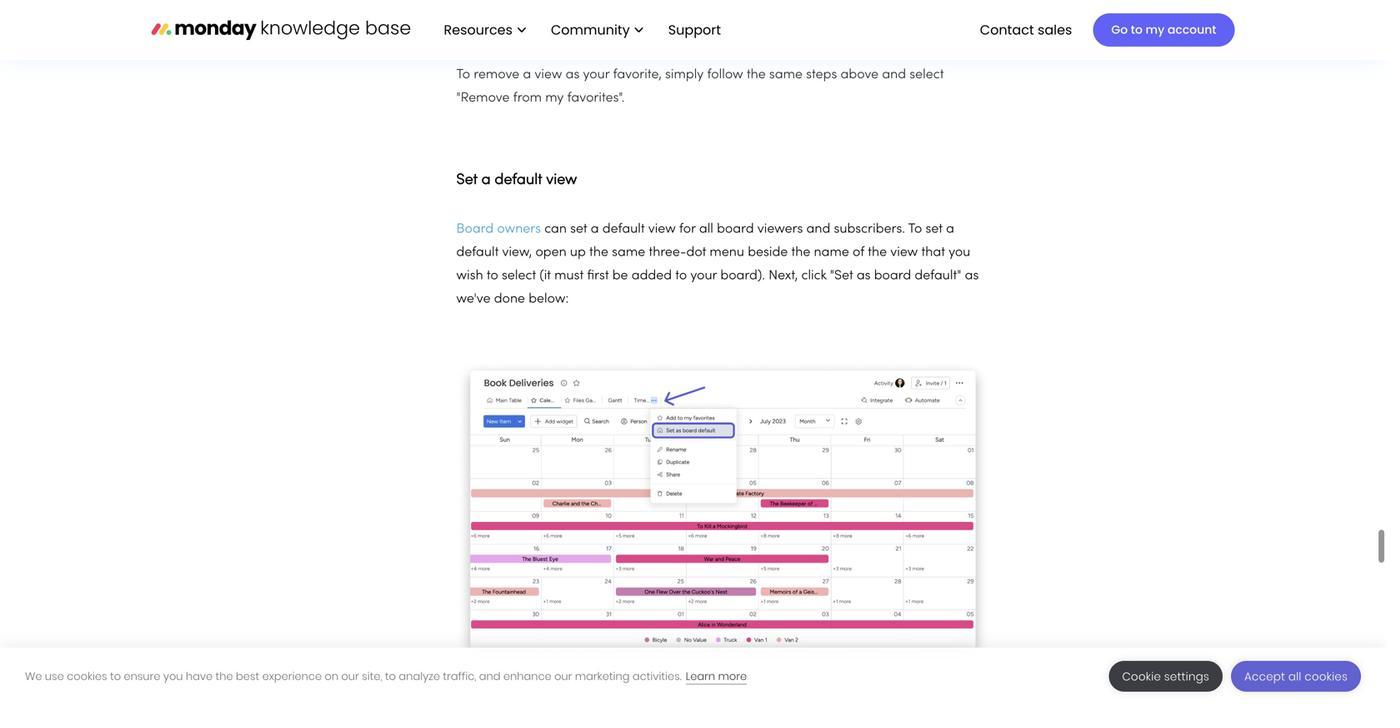 Task type: locate. For each thing, give the bounding box(es) containing it.
learn more link
[[686, 670, 747, 686]]

cookies right accept
[[1305, 670, 1348, 685]]

accept all cookies
[[1244, 670, 1348, 685]]

list
[[427, 0, 734, 60]]

0 horizontal spatial my
[[545, 92, 564, 105]]

view left that
[[890, 247, 918, 259]]

and inside dialog
[[479, 670, 501, 685]]

you
[[949, 247, 970, 259], [163, 670, 183, 685]]

a inside set a default view link
[[481, 173, 491, 187]]

a up default"
[[946, 223, 954, 236]]

select down view,
[[502, 270, 536, 282]]

1 horizontal spatial our
[[554, 670, 572, 685]]

all right for
[[699, 223, 713, 236]]

1 vertical spatial board
[[874, 270, 911, 282]]

cookies right use
[[67, 670, 107, 685]]

1 vertical spatial default
[[602, 223, 645, 236]]

you right that
[[949, 247, 970, 259]]

go to my account link
[[1093, 13, 1235, 47]]

account
[[1168, 22, 1216, 38]]

default"
[[915, 270, 961, 282]]

0 vertical spatial you
[[949, 247, 970, 259]]

the right of
[[868, 247, 887, 259]]

0 horizontal spatial your
[[583, 69, 610, 81]]

view up three-
[[648, 223, 676, 236]]

my right from
[[545, 92, 564, 105]]

set right can
[[570, 223, 587, 236]]

can
[[544, 223, 567, 236]]

accept all cookies button
[[1231, 662, 1361, 693]]

1 vertical spatial my
[[545, 92, 564, 105]]

up
[[570, 247, 586, 259]]

must
[[554, 270, 584, 282]]

0 horizontal spatial and
[[479, 670, 501, 685]]

1 vertical spatial all
[[1288, 670, 1301, 685]]

default up owners
[[495, 173, 542, 187]]

1 horizontal spatial set
[[926, 223, 943, 236]]

0 horizontal spatial our
[[341, 670, 359, 685]]

1 horizontal spatial select
[[910, 69, 944, 81]]

dialog
[[0, 648, 1386, 706]]

select right above
[[910, 69, 944, 81]]

go to my account
[[1111, 22, 1216, 38]]

open
[[535, 247, 567, 259]]

our
[[341, 670, 359, 685], [554, 670, 572, 685]]

a up from
[[523, 69, 531, 81]]

0 vertical spatial all
[[699, 223, 713, 236]]

board left default"
[[874, 270, 911, 282]]

first
[[587, 270, 609, 282]]

default up be
[[602, 223, 645, 236]]

the left best
[[215, 670, 233, 685]]

0 horizontal spatial as
[[566, 69, 580, 81]]

below:
[[529, 293, 569, 306]]

0 horizontal spatial set
[[570, 223, 587, 236]]

of
[[853, 247, 864, 259]]

cookie
[[1122, 670, 1161, 685]]

a inside to set a default view, open up the same three-dot menu beside the name of the view that you wish to select (it must first be added to your board). next, click "set as board default" as we've done below:
[[946, 223, 954, 236]]

the inside to remove a view as your favorite, simply follow the same steps above and select "remove from my favorites".
[[747, 69, 766, 81]]

on
[[325, 670, 338, 685]]

and
[[882, 69, 906, 81], [806, 223, 830, 236], [479, 670, 501, 685]]

remove
[[474, 69, 519, 81]]

all
[[699, 223, 713, 236], [1288, 670, 1301, 685]]

0 vertical spatial and
[[882, 69, 906, 81]]

0 vertical spatial to
[[456, 69, 470, 81]]

we
[[25, 670, 42, 685]]

you left have
[[163, 670, 183, 685]]

and up name at the right
[[806, 223, 830, 236]]

to
[[1131, 22, 1143, 38], [487, 270, 498, 282], [675, 270, 687, 282], [110, 670, 121, 685], [385, 670, 396, 685]]

board inside to set a default view, open up the same three-dot menu beside the name of the view that you wish to select (it must first be added to your board). next, click "set as board default" as we've done below:
[[874, 270, 911, 282]]

view,
[[502, 247, 532, 259]]

same up be
[[612, 247, 645, 259]]

list containing resources
[[427, 0, 734, 60]]

subscribers.
[[834, 223, 905, 236]]

to
[[456, 69, 470, 81], [908, 223, 922, 236]]

a right can
[[591, 223, 599, 236]]

1 cookies from the left
[[67, 670, 107, 685]]

1 horizontal spatial your
[[690, 270, 717, 282]]

1 horizontal spatial you
[[949, 247, 970, 259]]

view inside to remove a view as your favorite, simply follow the same steps above and select "remove from my favorites".
[[535, 69, 562, 81]]

to inside to set a default view, open up the same three-dot menu beside the name of the view that you wish to select (it must first be added to your board). next, click "set as board default" as we've done below:
[[908, 223, 922, 236]]

default
[[495, 173, 542, 187], [602, 223, 645, 236], [456, 247, 499, 259]]

view up from
[[535, 69, 562, 81]]

cookies
[[67, 670, 107, 685], [1305, 670, 1348, 685]]

1 vertical spatial your
[[690, 270, 717, 282]]

our right on
[[341, 670, 359, 685]]

steps
[[806, 69, 837, 81]]

my right go
[[1146, 22, 1165, 38]]

"set
[[830, 270, 853, 282]]

we use cookies to ensure you have the best experience on our site, to analyze traffic, and enhance our marketing activities. learn more
[[25, 670, 747, 685]]

as
[[566, 69, 580, 81], [857, 270, 871, 282], [965, 270, 979, 282]]

a
[[523, 69, 531, 81], [481, 173, 491, 187], [591, 223, 599, 236], [946, 223, 954, 236]]

go
[[1111, 22, 1128, 38]]

board
[[456, 223, 494, 236]]

to inside to remove a view as your favorite, simply follow the same steps above and select "remove from my favorites".
[[456, 69, 470, 81]]

set
[[456, 173, 478, 187]]

the
[[747, 69, 766, 81], [589, 247, 608, 259], [791, 247, 810, 259], [868, 247, 887, 259], [215, 670, 233, 685]]

to right go
[[1131, 22, 1143, 38]]

0 vertical spatial same
[[769, 69, 803, 81]]

2 cookies from the left
[[1305, 670, 1348, 685]]

2 horizontal spatial and
[[882, 69, 906, 81]]

menu
[[710, 247, 744, 259]]

set
[[570, 223, 587, 236], [926, 223, 943, 236]]

1 vertical spatial you
[[163, 670, 183, 685]]

1 horizontal spatial board
[[874, 270, 911, 282]]

0 horizontal spatial select
[[502, 270, 536, 282]]

next,
[[769, 270, 798, 282]]

dot
[[686, 247, 706, 259]]

the right 'follow'
[[747, 69, 766, 81]]

name
[[814, 247, 849, 259]]

to right site,
[[385, 670, 396, 685]]

default down 'board' in the left top of the page
[[456, 247, 499, 259]]

1 horizontal spatial to
[[908, 223, 922, 236]]

resources link
[[435, 16, 534, 44]]

select
[[910, 69, 944, 81], [502, 270, 536, 282]]

that
[[921, 247, 945, 259]]

1 horizontal spatial my
[[1146, 22, 1165, 38]]

be
[[612, 270, 628, 282]]

as up favorites".
[[566, 69, 580, 81]]

2 set from the left
[[926, 223, 943, 236]]

1 horizontal spatial as
[[857, 270, 871, 282]]

same left steps
[[769, 69, 803, 81]]

your down dot on the top
[[690, 270, 717, 282]]

board up menu
[[717, 223, 754, 236]]

0 vertical spatial board
[[717, 223, 754, 236]]

from
[[513, 92, 542, 105]]

to up "remove
[[456, 69, 470, 81]]

1 horizontal spatial cookies
[[1305, 670, 1348, 685]]

to remove a view as your favorite, simply follow the same steps above and select "remove from my favorites".
[[456, 69, 944, 105]]

your up favorites".
[[583, 69, 610, 81]]

your inside to set a default view, open up the same three-dot menu beside the name of the view that you wish to select (it must first be added to your board). next, click "set as board default" as we've done below:
[[690, 270, 717, 282]]

to right wish in the top of the page
[[487, 270, 498, 282]]

0 horizontal spatial same
[[612, 247, 645, 259]]

resources
[[444, 20, 513, 39]]

board
[[717, 223, 754, 236], [874, 270, 911, 282]]

0 horizontal spatial to
[[456, 69, 470, 81]]

as right "set
[[857, 270, 871, 282]]

same
[[769, 69, 803, 81], [612, 247, 645, 259]]

to left ensure
[[110, 670, 121, 685]]

set up that
[[926, 223, 943, 236]]

community
[[551, 20, 630, 39]]

our right enhance
[[554, 670, 572, 685]]

default inside to set a default view, open up the same three-dot menu beside the name of the view that you wish to select (it must first be added to your board). next, click "set as board default" as we've done below:
[[456, 247, 499, 259]]

owners
[[497, 223, 541, 236]]

for
[[679, 223, 696, 236]]

wish
[[456, 270, 483, 282]]

you inside to set a default view, open up the same three-dot menu beside the name of the view that you wish to select (it must first be added to your board). next, click "set as board default" as we've done below:
[[949, 247, 970, 259]]

as right default"
[[965, 270, 979, 282]]

1 horizontal spatial same
[[769, 69, 803, 81]]

1 horizontal spatial all
[[1288, 670, 1301, 685]]

follow
[[707, 69, 743, 81]]

0 horizontal spatial cookies
[[67, 670, 107, 685]]

1 vertical spatial and
[[806, 223, 830, 236]]

0 vertical spatial my
[[1146, 22, 1165, 38]]

to up that
[[908, 223, 922, 236]]

site,
[[362, 670, 382, 685]]

and right traffic,
[[479, 670, 501, 685]]

support link
[[660, 16, 734, 44], [668, 20, 726, 39]]

a right set
[[481, 173, 491, 187]]

1 vertical spatial same
[[612, 247, 645, 259]]

monday.com logo image
[[151, 12, 410, 47]]

2 vertical spatial and
[[479, 670, 501, 685]]

cookies inside accept all cookies button
[[1305, 670, 1348, 685]]

0 vertical spatial your
[[583, 69, 610, 81]]

0 horizontal spatial you
[[163, 670, 183, 685]]

above
[[841, 69, 879, 81]]

0 vertical spatial select
[[910, 69, 944, 81]]

view
[[535, 69, 562, 81], [546, 173, 577, 187], [648, 223, 676, 236], [890, 247, 918, 259]]

use
[[45, 670, 64, 685]]

(it
[[540, 270, 551, 282]]

cookies for all
[[1305, 670, 1348, 685]]

and right above
[[882, 69, 906, 81]]

click
[[801, 270, 827, 282]]

1 vertical spatial to
[[908, 223, 922, 236]]

2 vertical spatial default
[[456, 247, 499, 259]]

my
[[1146, 22, 1165, 38], [545, 92, 564, 105]]

0 horizontal spatial board
[[717, 223, 754, 236]]

your
[[583, 69, 610, 81], [690, 270, 717, 282]]

all right accept
[[1288, 670, 1301, 685]]

to down three-
[[675, 270, 687, 282]]

1 vertical spatial select
[[502, 270, 536, 282]]



Task type: describe. For each thing, give the bounding box(es) containing it.
contact sales
[[980, 20, 1072, 39]]

a inside to remove a view as your favorite, simply follow the same steps above and select "remove from my favorites".
[[523, 69, 531, 81]]

and inside to remove a view as your favorite, simply follow the same steps above and select "remove from my favorites".
[[882, 69, 906, 81]]

"remove
[[456, 92, 510, 105]]

dialog containing cookie settings
[[0, 648, 1386, 706]]

analyze
[[399, 670, 440, 685]]

you inside dialog
[[163, 670, 183, 685]]

community link
[[543, 16, 652, 44]]

favorite,
[[613, 69, 662, 81]]

to set a default view, open up the same three-dot menu beside the name of the view that you wish to select (it must first be added to your board). next, click "set as board default" as we've done below:
[[456, 223, 979, 306]]

0 vertical spatial default
[[495, 173, 542, 187]]

view up can
[[546, 173, 577, 187]]

as inside to remove a view as your favorite, simply follow the same steps above and select "remove from my favorites".
[[566, 69, 580, 81]]

viewers
[[757, 223, 803, 236]]

board owners can set a default view for all board viewers and subscribers.
[[456, 223, 908, 236]]

the inside dialog
[[215, 670, 233, 685]]

more
[[718, 670, 747, 685]]

best
[[236, 670, 259, 685]]

board owners link
[[456, 223, 541, 236]]

0 horizontal spatial all
[[699, 223, 713, 236]]

to inside main element
[[1131, 22, 1143, 38]]

my inside to remove a view as your favorite, simply follow the same steps above and select "remove from my favorites".
[[545, 92, 564, 105]]

traffic,
[[443, 670, 476, 685]]

settings
[[1164, 670, 1209, 685]]

done
[[494, 293, 525, 306]]

set a default view
[[456, 173, 577, 187]]

select inside to set a default view, open up the same three-dot menu beside the name of the view that you wish to select (it must first be added to your board). next, click "set as board default" as we've done below:
[[502, 270, 536, 282]]

2 our from the left
[[554, 670, 572, 685]]

board).
[[720, 270, 765, 282]]

experience
[[262, 670, 322, 685]]

set inside to set a default view, open up the same three-dot menu beside the name of the view that you wish to select (it must first be added to your board). next, click "set as board default" as we've done below:
[[926, 223, 943, 236]]

view inside to set a default view, open up the same three-dot menu beside the name of the view that you wish to select (it must first be added to your board). next, click "set as board default" as we've done below:
[[890, 247, 918, 259]]

main element
[[427, 0, 1235, 60]]

support
[[668, 20, 721, 39]]

all inside button
[[1288, 670, 1301, 685]]

cookie settings
[[1122, 670, 1209, 685]]

favorites".
[[567, 92, 625, 105]]

contact sales link
[[972, 16, 1080, 44]]

the up click
[[791, 247, 810, 259]]

group image
[[456, 361, 990, 668]]

marketing
[[575, 670, 630, 685]]

beside
[[748, 247, 788, 259]]

1 set from the left
[[570, 223, 587, 236]]

to for set
[[908, 223, 922, 236]]

we've
[[456, 293, 491, 306]]

added
[[632, 270, 672, 282]]

enhance
[[503, 670, 552, 685]]

contact
[[980, 20, 1034, 39]]

accept
[[1244, 670, 1285, 685]]

cookie settings button
[[1109, 662, 1223, 693]]

to for remove
[[456, 69, 470, 81]]

same inside to remove a view as your favorite, simply follow the same steps above and select "remove from my favorites".
[[769, 69, 803, 81]]

select inside to remove a view as your favorite, simply follow the same steps above and select "remove from my favorites".
[[910, 69, 944, 81]]

my inside main element
[[1146, 22, 1165, 38]]

learn
[[686, 670, 715, 685]]

1 our from the left
[[341, 670, 359, 685]]

have
[[186, 670, 213, 685]]

your inside to remove a view as your favorite, simply follow the same steps above and select "remove from my favorites".
[[583, 69, 610, 81]]

the right up
[[589, 247, 608, 259]]

cookies for use
[[67, 670, 107, 685]]

2 horizontal spatial as
[[965, 270, 979, 282]]

1 horizontal spatial and
[[806, 223, 830, 236]]

ensure
[[124, 670, 160, 685]]

same inside to set a default view, open up the same three-dot menu beside the name of the view that you wish to select (it must first be added to your board). next, click "set as board default" as we've done below:
[[612, 247, 645, 259]]

sales
[[1038, 20, 1072, 39]]

activities.
[[632, 670, 682, 685]]

simply
[[665, 69, 704, 81]]

three-
[[649, 247, 686, 259]]

set a default view link
[[456, 165, 577, 190]]



Task type: vqa. For each thing, say whether or not it's contained in the screenshot.
Resources at the top left
yes



